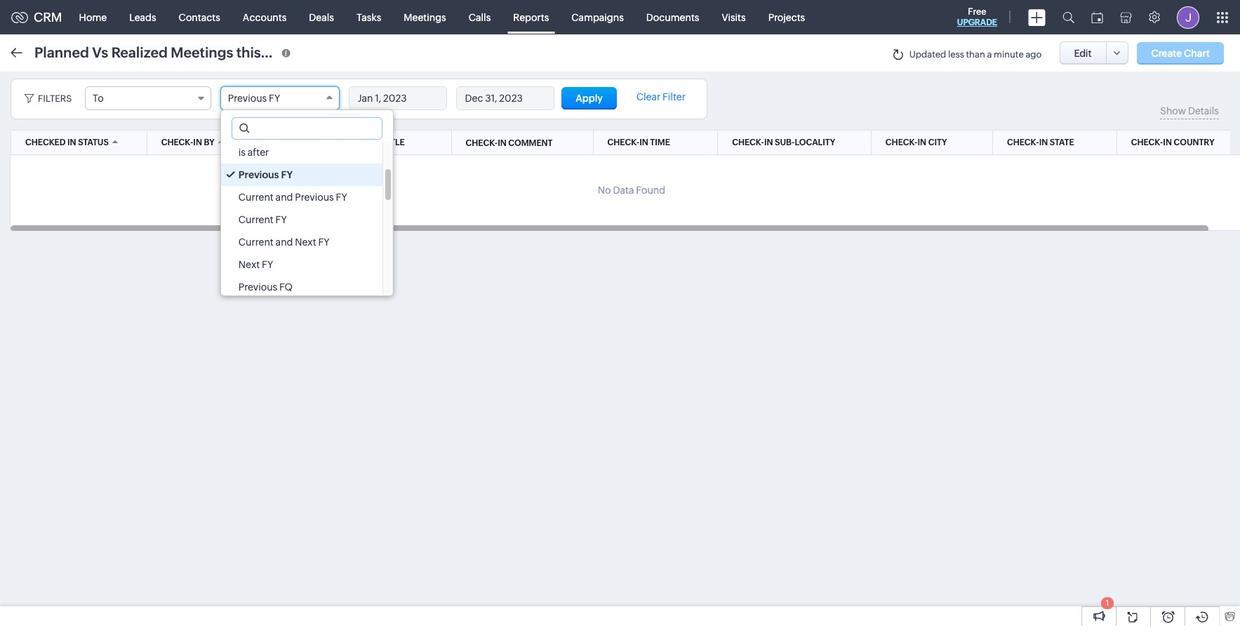 Task type: vqa. For each thing, say whether or not it's contained in the screenshot.
right All
no



Task type: describe. For each thing, give the bounding box(es) containing it.
clear filter
[[637, 91, 686, 103]]

leads link
[[118, 0, 168, 34]]

is after
[[239, 147, 269, 158]]

visits
[[722, 12, 746, 23]]

a
[[988, 49, 993, 60]]

home link
[[68, 0, 118, 34]]

check- for check-in state
[[1008, 138, 1040, 147]]

current for current and next fy
[[239, 237, 274, 248]]

reports link
[[502, 0, 561, 34]]

city
[[929, 138, 948, 147]]

Previous FY field
[[220, 86, 340, 110]]

previous fy inside option
[[239, 169, 293, 180]]

tasks
[[357, 12, 382, 23]]

month
[[264, 44, 308, 60]]

realized
[[111, 44, 168, 60]]

0 vertical spatial meetings
[[404, 12, 446, 23]]

apply button
[[562, 87, 617, 110]]

free
[[969, 6, 987, 17]]

fy inside option
[[336, 192, 347, 203]]

in for comment
[[498, 138, 507, 148]]

accounts
[[243, 12, 287, 23]]

create chart button
[[1138, 42, 1225, 64]]

create
[[1152, 47, 1183, 59]]

after
[[248, 147, 269, 158]]

is after option
[[221, 141, 383, 164]]

deals
[[309, 12, 334, 23]]

state
[[1050, 138, 1075, 147]]

fy inside option
[[281, 169, 293, 180]]

fy up next fy option
[[318, 237, 330, 248]]

apply
[[576, 93, 603, 104]]

meetings link
[[393, 0, 458, 34]]

sub-
[[775, 138, 795, 147]]

check- for check-in by
[[161, 138, 193, 147]]

and for next
[[276, 237, 293, 248]]

check-in sub-locality
[[733, 138, 836, 147]]

clear
[[637, 91, 661, 103]]

current and previous fy option
[[221, 186, 383, 209]]

check- for check-in city
[[886, 138, 918, 147]]

planned vs realized meetings this month
[[34, 44, 308, 60]]

create chart
[[1152, 47, 1211, 59]]

previous fy inside field
[[228, 93, 280, 104]]

ago
[[1026, 49, 1043, 60]]

fy up previous fq at the top left of the page
[[262, 259, 273, 270]]

fq
[[280, 282, 293, 293]]

previous inside option
[[239, 169, 279, 180]]

reports
[[514, 12, 549, 23]]

check- for check-in sub-locality
[[733, 138, 765, 147]]

locality
[[795, 138, 836, 147]]

accounts link
[[232, 0, 298, 34]]

in for sub-
[[765, 138, 774, 147]]

MMM D, YYYY text field
[[350, 87, 446, 110]]

check- for check-in country
[[1132, 138, 1164, 147]]

in for country
[[1164, 138, 1173, 147]]

calls link
[[458, 0, 502, 34]]

logo image
[[11, 12, 28, 23]]

contacts link
[[168, 0, 232, 34]]

documents
[[647, 12, 700, 23]]

title
[[383, 138, 405, 147]]



Task type: locate. For each thing, give the bounding box(es) containing it.
4 in from the left
[[765, 138, 774, 147]]

in left city
[[918, 138, 927, 147]]

current and next fy
[[239, 237, 330, 248]]

list box
[[221, 141, 393, 298]]

and up next fy option
[[276, 237, 293, 248]]

no
[[598, 185, 611, 196]]

check-
[[161, 138, 193, 147], [608, 138, 640, 147], [733, 138, 765, 147], [886, 138, 918, 147], [1008, 138, 1040, 147], [1132, 138, 1164, 147], [466, 138, 498, 148]]

check- left comment
[[466, 138, 498, 148]]

than
[[967, 49, 986, 60]]

checked
[[25, 138, 66, 147]]

next down "current fy" option
[[295, 237, 316, 248]]

0 vertical spatial current
[[239, 192, 274, 203]]

in
[[67, 138, 76, 147], [193, 138, 202, 147], [640, 138, 649, 147], [765, 138, 774, 147], [918, 138, 927, 147], [1040, 138, 1049, 147], [1164, 138, 1173, 147], [498, 138, 507, 148]]

and down 'previous fy' option
[[276, 192, 293, 203]]

next up previous fq at the top left of the page
[[239, 259, 260, 270]]

upgrade
[[958, 18, 998, 27]]

in for time
[[640, 138, 649, 147]]

5 in from the left
[[918, 138, 927, 147]]

1 vertical spatial current
[[239, 214, 274, 225]]

2 current from the top
[[239, 214, 274, 225]]

2 check- from the left
[[608, 138, 640, 147]]

previous fq option
[[221, 276, 383, 298]]

filter
[[663, 91, 686, 103]]

2 vertical spatial current
[[239, 237, 274, 248]]

1 check- from the left
[[161, 138, 193, 147]]

check-in city
[[886, 138, 948, 147]]

in for city
[[918, 138, 927, 147]]

found
[[636, 185, 666, 196]]

fy inside field
[[269, 93, 280, 104]]

updated less than a minute ago
[[910, 49, 1043, 60]]

current up current and next fy
[[239, 214, 274, 225]]

in left state
[[1040, 138, 1049, 147]]

in left the sub-
[[765, 138, 774, 147]]

check-in comment
[[466, 138, 553, 148]]

3 in from the left
[[640, 138, 649, 147]]

7 in from the left
[[1164, 138, 1173, 147]]

in left 'status'
[[67, 138, 76, 147]]

2 and from the top
[[276, 237, 293, 248]]

in for by
[[193, 138, 202, 147]]

1 vertical spatial and
[[276, 237, 293, 248]]

vs
[[92, 44, 108, 60]]

next
[[295, 237, 316, 248], [239, 259, 260, 270]]

crm link
[[11, 10, 62, 25]]

minute
[[994, 49, 1024, 60]]

and inside option
[[276, 237, 293, 248]]

edit
[[1075, 47, 1092, 59]]

1 vertical spatial next
[[239, 259, 260, 270]]

in left country
[[1164, 138, 1173, 147]]

current for current and previous fy
[[239, 192, 274, 203]]

check- left the sub-
[[733, 138, 765, 147]]

updated
[[910, 49, 947, 60]]

status
[[78, 138, 109, 147]]

check-in time
[[608, 138, 671, 147]]

next fy option
[[221, 254, 383, 276]]

check- left state
[[1008, 138, 1040, 147]]

previous
[[228, 93, 267, 104], [239, 169, 279, 180], [295, 192, 334, 203], [239, 282, 278, 293]]

previous fy down this
[[228, 93, 280, 104]]

planned
[[34, 44, 89, 60]]

5 check- from the left
[[1008, 138, 1040, 147]]

check- left by
[[161, 138, 193, 147]]

previous inside option
[[239, 282, 278, 293]]

checked in status
[[25, 138, 109, 147]]

1 horizontal spatial meetings
[[404, 12, 446, 23]]

previous fy option
[[221, 164, 383, 186]]

previous fy
[[228, 93, 280, 104], [239, 169, 293, 180]]

data
[[613, 185, 634, 196]]

7 check- from the left
[[466, 138, 498, 148]]

tasks link
[[345, 0, 393, 34]]

meetings
[[404, 12, 446, 23], [171, 44, 233, 60]]

current fy option
[[221, 209, 383, 231]]

next fy
[[239, 259, 273, 270]]

0 vertical spatial and
[[276, 192, 293, 203]]

previous inside option
[[295, 192, 334, 203]]

3 check- from the left
[[733, 138, 765, 147]]

contacts
[[179, 12, 220, 23]]

leads
[[129, 12, 156, 23]]

and inside option
[[276, 192, 293, 203]]

and for previous
[[276, 192, 293, 203]]

check- left country
[[1132, 138, 1164, 147]]

6 in from the left
[[1040, 138, 1049, 147]]

visits link
[[711, 0, 757, 34]]

filters
[[38, 93, 72, 104]]

6 check- from the left
[[1132, 138, 1164, 147]]

MMM D, YYYY text field
[[457, 87, 554, 110]]

0 vertical spatial previous fy
[[228, 93, 280, 104]]

previous down 'previous fy' option
[[295, 192, 334, 203]]

meetings down contacts link
[[171, 44, 233, 60]]

check- left city
[[886, 138, 918, 147]]

previous fy down after
[[239, 169, 293, 180]]

next inside next fy option
[[239, 259, 260, 270]]

4 check- from the left
[[886, 138, 918, 147]]

previous inside field
[[228, 93, 267, 104]]

current up "current fy"
[[239, 192, 274, 203]]

check-in state
[[1008, 138, 1075, 147]]

chart
[[1185, 47, 1211, 59]]

deals link
[[298, 0, 345, 34]]

host
[[278, 138, 301, 147]]

crm
[[34, 10, 62, 25]]

fy
[[269, 93, 280, 104], [281, 169, 293, 180], [336, 192, 347, 203], [276, 214, 287, 225], [318, 237, 330, 248], [262, 259, 273, 270]]

check- for check-in time
[[608, 138, 640, 147]]

meetings left calls link
[[404, 12, 446, 23]]

1 horizontal spatial next
[[295, 237, 316, 248]]

in for state
[[1040, 138, 1049, 147]]

check- left 'time'
[[608, 138, 640, 147]]

fy up 'current and previous fy' on the top left of page
[[281, 169, 293, 180]]

by
[[204, 138, 215, 147]]

next inside current and next fy option
[[295, 237, 316, 248]]

current for current fy
[[239, 214, 274, 225]]

list box containing is after
[[221, 141, 393, 298]]

time
[[651, 138, 671, 147]]

is
[[239, 147, 246, 158]]

check-in country
[[1132, 138, 1215, 147]]

0 horizontal spatial next
[[239, 259, 260, 270]]

current and previous fy
[[239, 192, 347, 203]]

1 vertical spatial previous fy
[[239, 169, 293, 180]]

previous fq
[[239, 282, 293, 293]]

current up 'next fy'
[[239, 237, 274, 248]]

0 vertical spatial next
[[295, 237, 316, 248]]

1 in from the left
[[67, 138, 76, 147]]

0 horizontal spatial meetings
[[171, 44, 233, 60]]

2 in from the left
[[193, 138, 202, 147]]

country
[[1175, 138, 1215, 147]]

current fy
[[239, 214, 287, 225]]

previous down after
[[239, 169, 279, 180]]

comment
[[509, 138, 553, 148]]

calls
[[469, 12, 491, 23]]

previous down this
[[228, 93, 267, 104]]

in left 'time'
[[640, 138, 649, 147]]

documents link
[[635, 0, 711, 34]]

free upgrade
[[958, 6, 998, 27]]

current
[[239, 192, 274, 203], [239, 214, 274, 225], [239, 237, 274, 248]]

campaigns
[[572, 12, 624, 23]]

projects link
[[757, 0, 817, 34]]

this
[[236, 44, 261, 60]]

projects
[[769, 12, 806, 23]]

3 current from the top
[[239, 237, 274, 248]]

check-in by
[[161, 138, 215, 147]]

no data found
[[598, 185, 666, 196]]

fy up host
[[269, 93, 280, 104]]

1 and from the top
[[276, 192, 293, 203]]

in for status
[[67, 138, 76, 147]]

edit button
[[1060, 41, 1107, 65]]

home
[[79, 12, 107, 23]]

current inside option
[[239, 192, 274, 203]]

check- for check-in comment
[[466, 138, 498, 148]]

previous down 'next fy'
[[239, 282, 278, 293]]

1 vertical spatial meetings
[[171, 44, 233, 60]]

8 in from the left
[[498, 138, 507, 148]]

fy up "current fy" option
[[336, 192, 347, 203]]

1 current from the top
[[239, 192, 274, 203]]

in left by
[[193, 138, 202, 147]]

fy up current and next fy
[[276, 214, 287, 225]]

less
[[949, 49, 965, 60]]

current and next fy option
[[221, 231, 383, 254]]

and
[[276, 192, 293, 203], [276, 237, 293, 248]]

campaigns link
[[561, 0, 635, 34]]

in left comment
[[498, 138, 507, 148]]

None text field
[[232, 118, 382, 139]]



